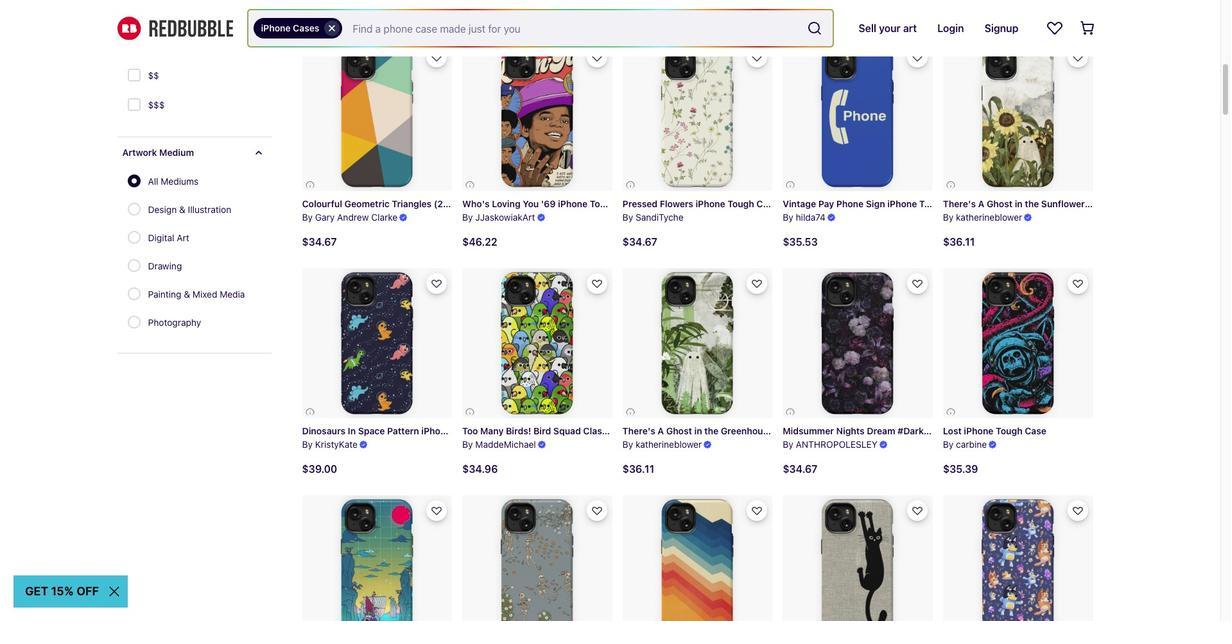 Task type: vqa. For each thing, say whether or not it's contained in the screenshot.


Task type: describe. For each thing, give the bounding box(es) containing it.
$34.67 for colourful geometric triangles (2012) iphone tough case image at the top left of page
[[302, 236, 337, 248]]

there's for there's a ghost in the greenhouse again iphone tough case
[[623, 426, 656, 437]]

you
[[523, 199, 539, 210]]

iphone right again...
[[1146, 199, 1176, 210]]

illustration
[[188, 204, 231, 215]]

iphone up carbine
[[964, 426, 994, 437]]

bird
[[534, 426, 551, 437]]

anthropolesley
[[796, 439, 878, 450]]

by anthropolesley
[[783, 439, 878, 450]]

in for greenhouse
[[695, 426, 702, 437]]

photography
[[148, 317, 201, 328]]

sunflower
[[1042, 199, 1085, 210]]

pay
[[819, 199, 834, 210]]

to the next adventure! iphone tough case image
[[302, 496, 452, 622]]

iphone right pattern
[[421, 426, 451, 437]]

kristykate
[[315, 439, 358, 450]]

black cat holding on iphone tough case image
[[783, 496, 933, 622]]

Search term search field
[[343, 10, 802, 46]]

loving
[[492, 199, 521, 210]]

case inside pressed flowers iphone tough case by sandityche
[[757, 199, 778, 210]]

andrew
[[337, 212, 369, 223]]

by for lost iphone tough case
[[943, 439, 954, 450]]

design & illustration
[[148, 204, 231, 215]]

$46.22
[[462, 236, 497, 248]]

all mediums
[[148, 176, 199, 187]]

flowers
[[660, 199, 694, 210]]

artwork medium
[[122, 147, 194, 158]]

by gary andrew clarke
[[302, 212, 398, 223]]

2 $34.67 link from the left
[[943, 0, 1093, 31]]

$37.56
[[462, 10, 496, 21]]

by for dinosaurs in space pattern iphone tough case
[[302, 439, 313, 450]]

iphone inside pressed flowers iphone tough case by sandityche
[[696, 199, 725, 210]]

drawing
[[148, 261, 182, 272]]

in
[[348, 426, 356, 437]]

midsummer nights dream #dark floral #midnight #black #rose #night iphone tough case image
[[783, 269, 933, 419]]

by carbine
[[943, 439, 987, 450]]

who's loving you '69 iphone tough case
[[462, 199, 641, 210]]

0 vertical spatial $36.11
[[783, 10, 815, 21]]

vintage pay phone sign iphone tough case
[[783, 199, 970, 210]]

there's for there's a ghost in the sunflower field again... iphone tough case
[[943, 199, 976, 210]]

by for too many birds! bird squad classic iphone tough case
[[462, 439, 473, 450]]

there's a ghost in the sunflower field again... iphone tough case image
[[943, 42, 1093, 192]]

iphone inside iphone cases button
[[261, 22, 291, 33]]

iphone cases button
[[253, 18, 343, 39]]

tough right again...
[[1178, 199, 1205, 210]]

pressed flowers iphone tough case by sandityche
[[623, 199, 778, 223]]

iPhone Cases field
[[248, 10, 833, 46]]

$34.96
[[462, 463, 498, 475]]

who's loving you '69 iphone tough case image
[[462, 42, 612, 192]]

by katherineblower for there's a ghost in the sunflower field again... iphone tough case
[[943, 212, 1023, 223]]

pattern
[[387, 426, 419, 437]]

katherineblower for there's a ghost in the sunflower field again... iphone tough case
[[956, 212, 1023, 223]]

vintage pay phone sign iphone tough case image
[[783, 42, 933, 192]]

tough right classic
[[649, 426, 675, 437]]

cases
[[293, 22, 319, 33]]

the for greenhouse
[[705, 426, 719, 437]]

clarke
[[371, 212, 398, 223]]

lost iphone tough case image
[[943, 269, 1093, 419]]

painting & mixed media
[[148, 289, 245, 300]]

again
[[776, 426, 800, 437]]

by katherineblower for there's a ghost in the greenhouse again iphone tough case
[[623, 439, 702, 450]]

$35.53
[[783, 236, 818, 248]]

lost iphone tough case
[[943, 426, 1047, 437]]

field
[[1087, 199, 1108, 210]]

artwork
[[122, 147, 157, 158]]

(2012)
[[434, 199, 463, 210]]

$36.11 for there's a ghost in the sunflower field again... iphone tough case
[[943, 236, 975, 248]]

too
[[462, 426, 478, 437]]

sandityche
[[636, 212, 684, 223]]

skeletons with garlands iphone tough case image
[[462, 496, 612, 622]]

tough up "jjaskowiakart"
[[497, 199, 523, 210]]

greenhouse
[[721, 426, 773, 437]]

tough up anthropolesley
[[834, 426, 861, 437]]

birds!
[[506, 426, 531, 437]]

design
[[148, 204, 177, 215]]

iphone up by jjaskowiakart
[[465, 199, 494, 210]]

by for who's loving you '69 iphone tough case
[[462, 212, 473, 223]]



Task type: locate. For each thing, give the bounding box(es) containing it.
0 horizontal spatial the
[[705, 426, 719, 437]]

digital art
[[148, 232, 189, 243]]

too many birds! bird squad classic iphone tough case image
[[462, 269, 612, 419]]

$39.00 up cases
[[302, 10, 337, 21]]

katherineblower for there's a ghost in the greenhouse again iphone tough case
[[636, 439, 702, 450]]

0 horizontal spatial $34.67 link
[[623, 0, 773, 31]]

carbine
[[956, 439, 987, 450]]

& right design
[[179, 204, 186, 215]]

price button
[[117, 2, 271, 33]]

gary
[[315, 212, 335, 223]]

$39.00
[[302, 10, 337, 21], [302, 463, 337, 475]]

0 vertical spatial the
[[1025, 199, 1039, 210]]

lost
[[943, 426, 962, 437]]

artwork medium option group
[[127, 168, 253, 338]]

0 vertical spatial &
[[179, 204, 186, 215]]

ghost
[[987, 199, 1013, 210], [666, 426, 692, 437]]

tough inside pressed flowers iphone tough case by sandityche
[[728, 199, 754, 210]]

iphone up the by anthropolesley
[[802, 426, 832, 437]]

1 vertical spatial the
[[705, 426, 719, 437]]

tough right sign
[[920, 199, 946, 210]]

dinosaurs in space pattern iphone tough case
[[302, 426, 504, 437]]

0 horizontal spatial there's
[[623, 426, 656, 437]]

$36.11 link
[[783, 0, 933, 31]]

iphone cases
[[261, 22, 319, 33]]

$37.56 link
[[462, 0, 612, 31]]

by for colourful geometric triangles (2012) iphone tough case
[[302, 212, 313, 223]]

again...
[[1111, 199, 1144, 210]]

artwork medium button
[[117, 137, 271, 168]]

dinosaurs in space pattern iphone tough case image
[[302, 269, 452, 419]]

2 $39.00 from the top
[[302, 463, 337, 475]]

price group
[[126, 33, 165, 121]]

0 horizontal spatial $36.11
[[623, 463, 655, 475]]

geometric
[[345, 199, 390, 210]]

case
[[526, 199, 547, 210], [619, 199, 641, 210], [949, 199, 970, 210], [757, 199, 778, 210], [1207, 199, 1228, 210], [482, 426, 504, 437], [678, 426, 699, 437], [863, 426, 885, 437], [1025, 426, 1047, 437]]

0 horizontal spatial ghost
[[666, 426, 692, 437]]

by hilda74
[[783, 212, 826, 223]]

1 horizontal spatial $36.11
[[783, 10, 815, 21]]

$36.11 for there's a ghost in the greenhouse again iphone tough case
[[623, 463, 655, 475]]

1 horizontal spatial a
[[978, 199, 985, 210]]

0 vertical spatial in
[[1015, 199, 1023, 210]]

0 vertical spatial ghost
[[987, 199, 1013, 210]]

dance mode bingo bandit chilli heeler iphone tough case image
[[943, 496, 1093, 622]]

1 vertical spatial there's
[[623, 426, 656, 437]]

1 vertical spatial ghost
[[666, 426, 692, 437]]

tough left the pressed
[[590, 199, 617, 210]]

pressed
[[623, 199, 658, 210]]

there's
[[943, 199, 976, 210], [623, 426, 656, 437]]

medium
[[159, 147, 194, 158]]

redbubble logo image
[[117, 17, 233, 40]]

None radio
[[127, 288, 140, 301]]

$36.11
[[783, 10, 815, 21], [943, 236, 975, 248], [623, 463, 655, 475]]

barricade iphone tough case image
[[623, 496, 773, 622]]

space
[[358, 426, 385, 437]]

0 vertical spatial a
[[978, 199, 985, 210]]

there's a ghost in the greenhouse again iphone tough case
[[623, 426, 885, 437]]

hilda74
[[796, 212, 826, 223]]

media
[[220, 289, 245, 300]]

1 vertical spatial &
[[184, 289, 190, 300]]

ghost for greenhouse
[[666, 426, 692, 437]]

1 vertical spatial $39.00
[[302, 463, 337, 475]]

1 horizontal spatial katherineblower
[[956, 212, 1023, 223]]

painting
[[148, 289, 181, 300]]

1 vertical spatial a
[[658, 426, 664, 437]]

1 horizontal spatial there's
[[943, 199, 976, 210]]

ghost for sunflower
[[987, 199, 1013, 210]]

by inside pressed flowers iphone tough case by sandityche
[[623, 212, 633, 223]]

$35.39
[[943, 463, 978, 475]]

triangles
[[392, 199, 432, 210]]

by for there's a ghost in the sunflower field again... iphone tough case
[[943, 212, 954, 223]]

in for sunflower
[[1015, 199, 1023, 210]]

there's a ghost in the sunflower field again... iphone tough case
[[943, 199, 1228, 210]]

1 vertical spatial katherineblower
[[636, 439, 702, 450]]

too many birds! bird squad classic iphone tough case
[[462, 426, 699, 437]]

there's a ghost in the greenhouse again iphone tough case image
[[623, 269, 773, 419]]

& left mixed at the left top of the page
[[184, 289, 190, 300]]

in left greenhouse
[[695, 426, 702, 437]]

$39.00 down by kristykate
[[302, 463, 337, 475]]

2 horizontal spatial $36.11
[[943, 236, 975, 248]]

colourful geometric triangles (2012) iphone tough case image
[[302, 42, 452, 192]]

iphone right sign
[[888, 199, 917, 210]]

0 horizontal spatial in
[[695, 426, 702, 437]]

in
[[1015, 199, 1023, 210], [695, 426, 702, 437]]

iphone left cases
[[261, 22, 291, 33]]

0 horizontal spatial a
[[658, 426, 664, 437]]

iphone
[[261, 22, 291, 33], [465, 199, 494, 210], [558, 199, 588, 210], [888, 199, 917, 210], [696, 199, 725, 210], [1146, 199, 1176, 210], [421, 426, 451, 437], [617, 426, 646, 437], [802, 426, 832, 437], [964, 426, 994, 437]]

$34.67 link
[[623, 0, 773, 31], [943, 0, 1093, 31]]

a for there's a ghost in the greenhouse again iphone tough case
[[658, 426, 664, 437]]

vintage
[[783, 199, 816, 210]]

by kristykate
[[302, 439, 358, 450]]

iphone right classic
[[617, 426, 646, 437]]

1 horizontal spatial the
[[1025, 199, 1039, 210]]

the for sunflower
[[1025, 199, 1039, 210]]

all
[[148, 176, 158, 187]]

many
[[480, 426, 504, 437]]

colourful geometric triangles (2012) iphone tough case
[[302, 199, 547, 210]]

0 vertical spatial katherineblower
[[956, 212, 1023, 223]]

by maddemichael
[[462, 439, 536, 450]]

& for mixed
[[184, 289, 190, 300]]

1 horizontal spatial $34.67 link
[[943, 0, 1093, 31]]

None radio
[[127, 175, 140, 188], [127, 203, 140, 216], [127, 231, 140, 244], [127, 259, 140, 272], [127, 316, 140, 329], [127, 175, 140, 188], [127, 203, 140, 216], [127, 231, 140, 244], [127, 259, 140, 272], [127, 316, 140, 329]]

maddemichael
[[475, 439, 536, 450]]

tough
[[497, 199, 523, 210], [590, 199, 617, 210], [920, 199, 946, 210], [728, 199, 754, 210], [1178, 199, 1205, 210], [453, 426, 480, 437], [649, 426, 675, 437], [834, 426, 861, 437], [996, 426, 1023, 437]]

1 $34.67 link from the left
[[623, 0, 773, 31]]

pressed flowers iphone tough case image
[[623, 42, 773, 192]]

1 horizontal spatial ghost
[[987, 199, 1013, 210]]

a
[[978, 199, 985, 210], [658, 426, 664, 437]]

1 vertical spatial by katherineblower
[[623, 439, 702, 450]]

0 vertical spatial by katherineblower
[[943, 212, 1023, 223]]

0 horizontal spatial by katherineblower
[[623, 439, 702, 450]]

1 vertical spatial $36.11
[[943, 236, 975, 248]]

None checkbox
[[127, 69, 143, 84], [127, 98, 143, 114], [127, 69, 143, 84], [127, 98, 143, 114]]

mediums
[[161, 176, 199, 187]]

tough left the many on the left of page
[[453, 426, 480, 437]]

$34.67
[[623, 10, 657, 21], [943, 10, 978, 21], [623, 236, 657, 248], [302, 236, 337, 248], [783, 463, 818, 475]]

who's
[[462, 199, 490, 210]]

the
[[1025, 199, 1039, 210], [705, 426, 719, 437]]

colourful
[[302, 199, 342, 210]]

katherineblower
[[956, 212, 1023, 223], [636, 439, 702, 450]]

price
[[122, 12, 144, 22]]

1 vertical spatial in
[[695, 426, 702, 437]]

by jjaskowiakart
[[462, 212, 535, 223]]

classic
[[583, 426, 614, 437]]

a for there's a ghost in the sunflower field again... iphone tough case
[[978, 199, 985, 210]]

0 vertical spatial there's
[[943, 199, 976, 210]]

$39.00 link
[[302, 0, 452, 31]]

& for illustration
[[179, 204, 186, 215]]

1 horizontal spatial in
[[1015, 199, 1023, 210]]

by for there's a ghost in the greenhouse again iphone tough case
[[623, 439, 633, 450]]

iphone right '69
[[558, 199, 588, 210]]

0 horizontal spatial katherineblower
[[636, 439, 702, 450]]

none radio inside artwork medium option group
[[127, 288, 140, 301]]

the left greenhouse
[[705, 426, 719, 437]]

by for vintage pay phone sign iphone tough case
[[783, 212, 794, 223]]

&
[[179, 204, 186, 215], [184, 289, 190, 300]]

0 vertical spatial $39.00
[[302, 10, 337, 21]]

$34.67 for midsummer nights dream #dark floral #midnight #black #rose #night iphone tough case image
[[783, 463, 818, 475]]

in left sunflower
[[1015, 199, 1023, 210]]

dinosaurs
[[302, 426, 346, 437]]

1 $39.00 from the top
[[302, 10, 337, 21]]

phone
[[837, 199, 864, 210]]

'69
[[541, 199, 556, 210]]

tough right lost at the bottom right of page
[[996, 426, 1023, 437]]

sign
[[866, 199, 885, 210]]

iphone right flowers
[[696, 199, 725, 210]]

jjaskowiakart
[[475, 212, 535, 223]]

art
[[177, 232, 189, 243]]

mixed
[[193, 289, 217, 300]]

tough left vintage
[[728, 199, 754, 210]]

$34.67 for pressed flowers iphone tough case image on the top of the page
[[623, 236, 657, 248]]

the left sunflower
[[1025, 199, 1039, 210]]

1 horizontal spatial by katherineblower
[[943, 212, 1023, 223]]

digital
[[148, 232, 174, 243]]

squad
[[554, 426, 581, 437]]

2 vertical spatial $36.11
[[623, 463, 655, 475]]



